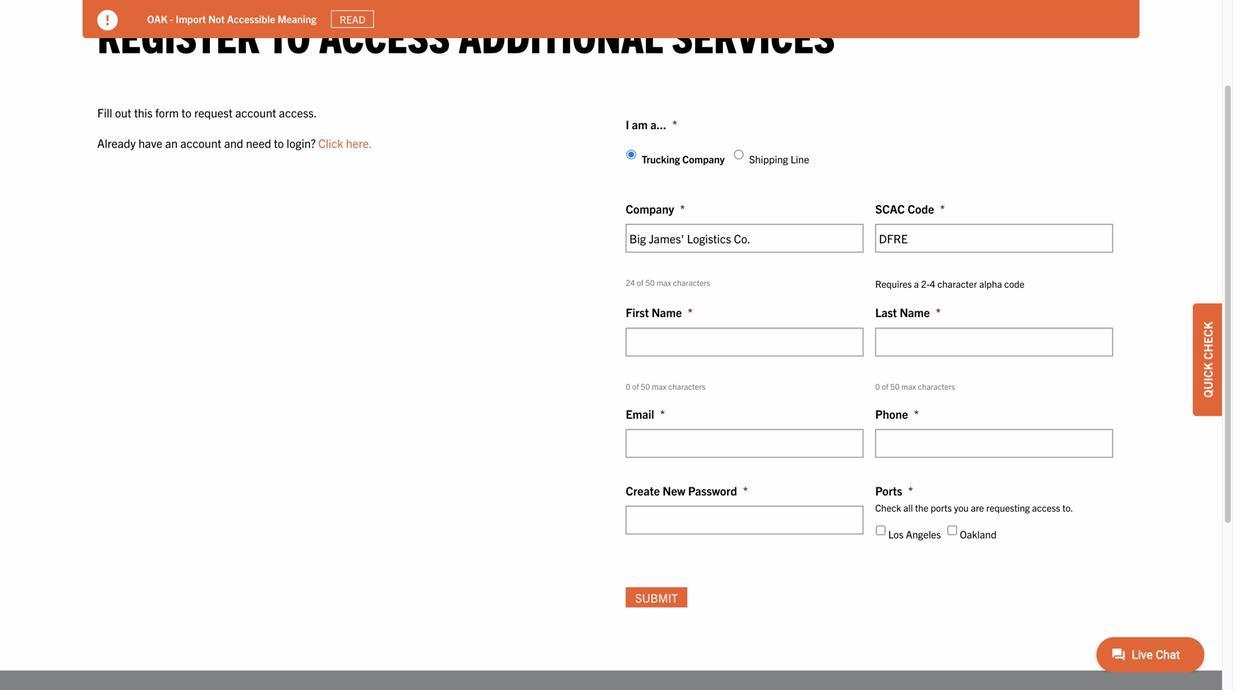 Task type: describe. For each thing, give the bounding box(es) containing it.
are
[[971, 501, 984, 514]]

company *
[[626, 201, 685, 216]]

access
[[1032, 501, 1060, 514]]

you
[[954, 501, 969, 514]]

create new password *
[[626, 483, 748, 498]]

1 horizontal spatial account
[[235, 105, 276, 120]]

4
[[930, 277, 935, 289]]

ports
[[875, 483, 902, 498]]

character
[[938, 277, 977, 289]]

0 of 50 max characters for first name
[[626, 381, 706, 391]]

50 for first
[[641, 381, 650, 391]]

register
[[97, 8, 260, 62]]

max for first
[[652, 381, 667, 391]]

2 vertical spatial to
[[274, 136, 284, 150]]

already have an account and need to login? click here.
[[97, 136, 372, 150]]

access
[[319, 8, 450, 62]]

oakland
[[960, 527, 997, 541]]

Los Angeles checkbox
[[876, 526, 886, 535]]

meaning
[[278, 12, 316, 25]]

* right email
[[660, 406, 665, 421]]

solid image
[[97, 10, 118, 30]]

click here. link
[[318, 136, 372, 150]]

none password field inside the register to access additional services main content
[[626, 506, 864, 534]]

additional
[[459, 8, 663, 62]]

already
[[97, 136, 136, 150]]

request
[[194, 105, 233, 120]]

requesting
[[986, 501, 1030, 514]]

scac
[[875, 201, 905, 216]]

* down "requires a 2-4 character alpha code"
[[936, 305, 941, 319]]

access.
[[279, 105, 317, 120]]

* down trucking company
[[680, 201, 685, 216]]

2-
[[921, 277, 930, 289]]

click
[[318, 136, 343, 150]]

quick check
[[1200, 322, 1215, 398]]

phone
[[875, 406, 908, 421]]

last
[[875, 305, 897, 319]]

this
[[134, 105, 153, 120]]

Trucking Company radio
[[627, 150, 636, 159]]

read link
[[331, 10, 374, 28]]

code
[[908, 201, 934, 216]]

0 of 50 max characters for last name
[[875, 381, 955, 391]]

* right password
[[743, 483, 748, 498]]

the
[[915, 501, 929, 514]]

login?
[[287, 136, 316, 150]]

have
[[138, 136, 162, 150]]

50 for last
[[890, 381, 900, 391]]

* right code
[[940, 201, 945, 216]]

am
[[632, 117, 648, 131]]

shipping line
[[749, 152, 809, 166]]

50 for company
[[645, 277, 655, 287]]

Oakland checkbox
[[948, 526, 957, 535]]

email
[[626, 406, 654, 421]]

0 for last name
[[875, 381, 880, 391]]

0 horizontal spatial account
[[180, 136, 221, 150]]

form
[[155, 105, 179, 120]]

24 of 50 max characters
[[626, 277, 710, 287]]

los
[[888, 527, 904, 541]]

to.
[[1063, 501, 1073, 514]]

* right a...
[[672, 117, 677, 131]]

quick check link
[[1193, 303, 1222, 416]]

i
[[626, 117, 629, 131]]



Task type: locate. For each thing, give the bounding box(es) containing it.
fill out this form to request account access.
[[97, 105, 317, 120]]

1 name from the left
[[652, 305, 682, 319]]

2 0 of 50 max characters from the left
[[875, 381, 955, 391]]

ports * check all the ports you are requesting access to.
[[875, 483, 1073, 514]]

register to access additional services main content
[[83, 8, 1140, 627]]

accessible
[[227, 12, 275, 25]]

2 name from the left
[[900, 305, 930, 319]]

24
[[626, 277, 635, 287]]

characters for first name *
[[668, 381, 706, 391]]

company left shipping line radio
[[682, 152, 725, 166]]

50 up email *
[[641, 381, 650, 391]]

1 horizontal spatial 0
[[875, 381, 880, 391]]

50 up phone *
[[890, 381, 900, 391]]

1 vertical spatial company
[[626, 201, 674, 216]]

and
[[224, 136, 243, 150]]

1 vertical spatial account
[[180, 136, 221, 150]]

0 horizontal spatial check
[[875, 501, 901, 514]]

0 horizontal spatial 0 of 50 max characters
[[626, 381, 706, 391]]

max up phone *
[[902, 381, 916, 391]]

last name *
[[875, 305, 941, 319]]

1 0 from the left
[[626, 381, 630, 391]]

a
[[914, 277, 919, 289]]

0 vertical spatial check
[[1200, 322, 1215, 360]]

fill
[[97, 105, 112, 120]]

50
[[645, 277, 655, 287], [641, 381, 650, 391], [890, 381, 900, 391]]

company down trucking
[[626, 201, 674, 216]]

1 horizontal spatial name
[[900, 305, 930, 319]]

an
[[165, 136, 178, 150]]

i am a... *
[[626, 117, 677, 131]]

a...
[[651, 117, 667, 131]]

name right first
[[652, 305, 682, 319]]

* up all
[[908, 483, 913, 498]]

name for last name
[[900, 305, 930, 319]]

1 vertical spatial to
[[182, 105, 192, 120]]

max
[[657, 277, 671, 287], [652, 381, 667, 391], [902, 381, 916, 391]]

first name *
[[626, 305, 693, 319]]

angeles
[[906, 527, 941, 541]]

account right the an
[[180, 136, 221, 150]]

check inside ports * check all the ports you are requesting access to.
[[875, 501, 901, 514]]

0
[[626, 381, 630, 391], [875, 381, 880, 391]]

max up email *
[[652, 381, 667, 391]]

2 0 from the left
[[875, 381, 880, 391]]

-
[[170, 12, 173, 25]]

Shipping Line radio
[[734, 150, 744, 159]]

None submit
[[626, 587, 688, 608]]

0 of 50 max characters
[[626, 381, 706, 391], [875, 381, 955, 391]]

requires a 2-4 character alpha code
[[875, 277, 1025, 289]]

to left read link
[[268, 8, 311, 62]]

code
[[1004, 277, 1025, 289]]

of for last
[[882, 381, 889, 391]]

characters for company *
[[673, 277, 710, 287]]

all
[[904, 501, 913, 514]]

check down "ports" on the bottom of the page
[[875, 501, 901, 514]]

alpha
[[979, 277, 1002, 289]]

0 of 50 max characters up email *
[[626, 381, 706, 391]]

0 vertical spatial account
[[235, 105, 276, 120]]

import
[[176, 12, 206, 25]]

to right the 'need'
[[274, 136, 284, 150]]

0 horizontal spatial name
[[652, 305, 682, 319]]

phone *
[[875, 406, 919, 421]]

* right phone
[[914, 406, 919, 421]]

shipping
[[749, 152, 788, 166]]

1 horizontal spatial 0 of 50 max characters
[[875, 381, 955, 391]]

out
[[115, 105, 131, 120]]

oak - import not accessible meaning
[[147, 12, 316, 25]]

1 horizontal spatial check
[[1200, 322, 1215, 360]]

line
[[791, 152, 809, 166]]

None password field
[[626, 506, 864, 534]]

need
[[246, 136, 271, 150]]

requires
[[875, 277, 912, 289]]

1 horizontal spatial company
[[682, 152, 725, 166]]

check up quick
[[1200, 322, 1215, 360]]

check
[[1200, 322, 1215, 360], [875, 501, 901, 514]]

of right 24
[[637, 277, 644, 287]]

name
[[652, 305, 682, 319], [900, 305, 930, 319]]

account up the 'need'
[[235, 105, 276, 120]]

create
[[626, 483, 660, 498]]

company
[[682, 152, 725, 166], [626, 201, 674, 216]]

read
[[340, 12, 366, 26]]

not
[[208, 12, 225, 25]]

register to access additional services
[[97, 8, 835, 62]]

los angeles
[[888, 527, 941, 541]]

1 vertical spatial check
[[875, 501, 901, 514]]

max up first name *
[[657, 277, 671, 287]]

first
[[626, 305, 649, 319]]

name right last
[[900, 305, 930, 319]]

none submit inside the register to access additional services main content
[[626, 587, 688, 608]]

of up phone
[[882, 381, 889, 391]]

trucking
[[642, 152, 680, 166]]

max for company
[[657, 277, 671, 287]]

0 horizontal spatial 0
[[626, 381, 630, 391]]

1 0 of 50 max characters from the left
[[626, 381, 706, 391]]

0 vertical spatial to
[[268, 8, 311, 62]]

of for first
[[632, 381, 639, 391]]

to right form
[[182, 105, 192, 120]]

* down 24 of 50 max characters
[[688, 305, 693, 319]]

account
[[235, 105, 276, 120], [180, 136, 221, 150]]

0 of 50 max characters up phone *
[[875, 381, 955, 391]]

name for first name
[[652, 305, 682, 319]]

password
[[688, 483, 737, 498]]

of up email
[[632, 381, 639, 391]]

of
[[637, 277, 644, 287], [632, 381, 639, 391], [882, 381, 889, 391]]

email *
[[626, 406, 665, 421]]

scac code *
[[875, 201, 945, 216]]

characters for last name *
[[918, 381, 955, 391]]

None text field
[[875, 224, 1113, 252], [626, 328, 864, 356], [875, 328, 1113, 356], [875, 429, 1113, 458], [875, 224, 1113, 252], [626, 328, 864, 356], [875, 328, 1113, 356], [875, 429, 1113, 458]]

oak
[[147, 12, 168, 25]]

new
[[663, 483, 685, 498]]

services
[[672, 8, 835, 62]]

0 up email
[[626, 381, 630, 391]]

0 up phone
[[875, 381, 880, 391]]

quick
[[1200, 362, 1215, 398]]

50 right 24
[[645, 277, 655, 287]]

0 for first name
[[626, 381, 630, 391]]

footer
[[0, 671, 1222, 690]]

0 vertical spatial company
[[682, 152, 725, 166]]

here.
[[346, 136, 372, 150]]

to
[[268, 8, 311, 62], [182, 105, 192, 120], [274, 136, 284, 150]]

ports
[[931, 501, 952, 514]]

0 horizontal spatial company
[[626, 201, 674, 216]]

characters
[[673, 277, 710, 287], [668, 381, 706, 391], [918, 381, 955, 391]]

*
[[672, 117, 677, 131], [680, 201, 685, 216], [940, 201, 945, 216], [688, 305, 693, 319], [936, 305, 941, 319], [660, 406, 665, 421], [914, 406, 919, 421], [743, 483, 748, 498], [908, 483, 913, 498]]

* inside ports * check all the ports you are requesting access to.
[[908, 483, 913, 498]]

of for company
[[637, 277, 644, 287]]

max for last
[[902, 381, 916, 391]]

trucking company
[[642, 152, 725, 166]]

None text field
[[626, 224, 864, 252], [626, 429, 864, 458], [626, 224, 864, 252], [626, 429, 864, 458]]



Task type: vqa. For each thing, say whether or not it's contained in the screenshot.
max
yes



